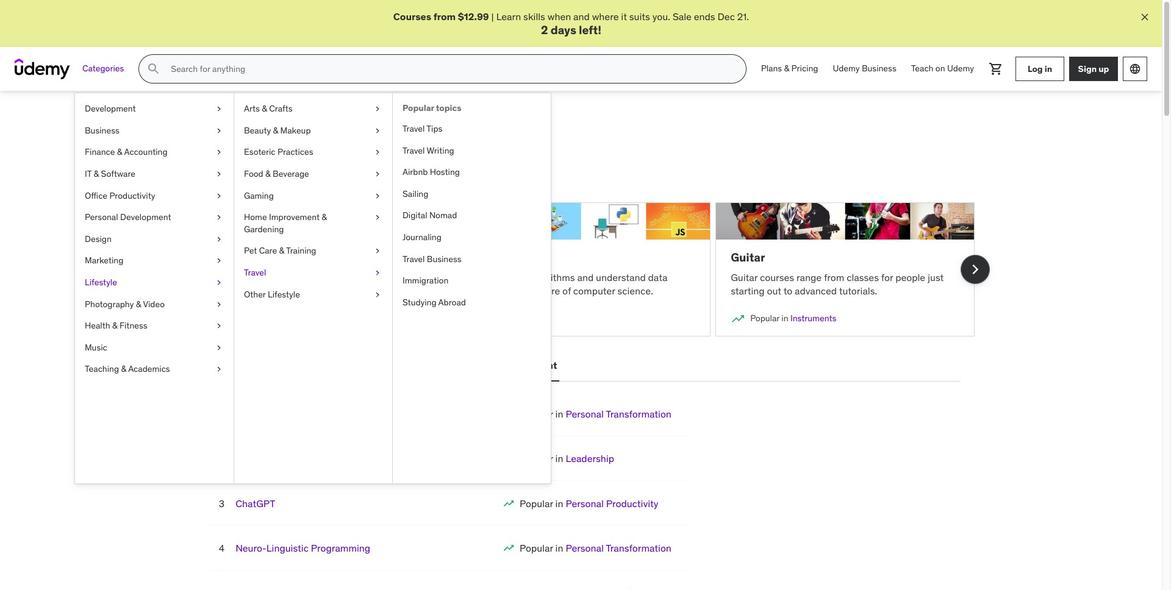 Task type: describe. For each thing, give the bounding box(es) containing it.
machine learning
[[202, 250, 300, 265]]

pet
[[244, 246, 257, 257]]

1 vertical spatial popular in image
[[503, 543, 515, 555]]

xsmall image for office productivity
[[214, 190, 224, 202]]

xsmall image for photography & video
[[214, 299, 224, 311]]

to up "other lifestyle" 'link'
[[315, 271, 323, 284]]

popular in personal transformation for 1st personal transformation 'link' from the top of the page
[[520, 408, 672, 421]]

office productivity
[[85, 190, 155, 201]]

sign up
[[1079, 63, 1110, 74]]

lifestyle inside lifestyle link
[[85, 277, 117, 288]]

arts
[[244, 103, 260, 114]]

arts & crafts
[[244, 103, 293, 114]]

leadership
[[566, 453, 615, 465]]

shopping cart with 0 items image
[[989, 62, 1004, 76]]

carousel element
[[187, 188, 990, 352]]

ends
[[694, 10, 716, 23]]

learn something completely new or improve your existing skills
[[187, 155, 461, 168]]

finance & accounting link
[[75, 142, 234, 164]]

lifestyle link
[[75, 272, 234, 294]]

& for fitness
[[112, 321, 118, 332]]

sale
[[673, 10, 692, 23]]

writing
[[427, 145, 454, 156]]

use statistical probability to teach computers how to learn from data.
[[202, 271, 431, 297]]

0 horizontal spatial topics
[[346, 120, 390, 139]]

xsmall image for gaming
[[373, 190, 383, 202]]

popular in
[[222, 313, 260, 324]]

home
[[244, 212, 267, 223]]

xsmall image for marketing
[[214, 255, 224, 267]]

office productivity link
[[75, 185, 234, 207]]

sailing
[[403, 188, 429, 199]]

understand
[[596, 271, 646, 284]]

algorithms
[[529, 271, 575, 284]]

or
[[333, 155, 342, 168]]

$12.99
[[458, 10, 489, 23]]

transformation for first personal transformation 'link' from the bottom of the page
[[606, 543, 672, 555]]

improve
[[345, 155, 380, 168]]

1 cell from the top
[[520, 408, 672, 421]]

xsmall image for personal development
[[214, 212, 224, 224]]

sign up link
[[1070, 57, 1119, 81]]

studying abroad
[[403, 297, 466, 308]]

choose a language image
[[1130, 63, 1142, 75]]

4 cell from the top
[[520, 543, 672, 555]]

xsmall image for music
[[214, 342, 224, 354]]

in down other
[[253, 313, 260, 324]]

fitness
[[120, 321, 147, 332]]

popular topics
[[403, 103, 462, 114]]

home improvement & gardening link
[[234, 207, 392, 241]]

marketing
[[85, 255, 124, 266]]

popular in personal productivity
[[520, 498, 659, 510]]

learn to build algorithms and understand data structures at the core of computer science.
[[467, 271, 668, 297]]

learn to build algorithms and understand data structures at the core of computer science. link
[[452, 203, 711, 337]]

xsmall image for business
[[214, 125, 224, 137]]

how
[[402, 271, 420, 284]]

development for personal development link
[[120, 212, 171, 223]]

in left leadership link
[[556, 453, 564, 465]]

studying
[[403, 297, 437, 308]]

sign
[[1079, 63, 1098, 74]]

airbnb hosting link
[[393, 162, 551, 184]]

travel link
[[234, 262, 392, 284]]

popular in image for popular in instruments
[[731, 312, 746, 327]]

xsmall image for arts & crafts
[[373, 103, 383, 115]]

& for software
[[94, 168, 99, 179]]

out
[[768, 285, 782, 297]]

courses
[[760, 271, 795, 284]]

4
[[219, 543, 225, 555]]

in left instruments link
[[782, 313, 789, 324]]

1 vertical spatial skills
[[439, 155, 461, 168]]

teach
[[912, 63, 934, 74]]

care
[[259, 246, 277, 257]]

it & software link
[[75, 164, 234, 185]]

xsmall image for finance & accounting
[[214, 147, 224, 159]]

& right care
[[279, 246, 285, 257]]

travel writing
[[403, 145, 454, 156]]

xsmall image for other lifestyle
[[373, 289, 383, 301]]

to inside guitar courses range from classes for people just starting out to advanced tutorials.
[[784, 285, 793, 297]]

transformation for 1st personal transformation 'link' from the top of the page
[[606, 408, 672, 421]]

business link
[[75, 120, 234, 142]]

categories
[[82, 63, 124, 74]]

pricing
[[792, 63, 819, 74]]

photography
[[85, 299, 134, 310]]

health
[[85, 321, 110, 332]]

to inside learn to build algorithms and understand data structures at the core of computer science.
[[494, 271, 503, 284]]

neuro-linguistic programming
[[236, 543, 371, 555]]

popular and trending topics
[[187, 120, 390, 139]]

personal productivity link
[[566, 498, 659, 510]]

2 cell from the top
[[520, 453, 615, 465]]

log
[[1028, 63, 1043, 74]]

teaching & academics
[[85, 364, 170, 375]]

gaming link
[[234, 185, 392, 207]]

lifestyle inside "other lifestyle" 'link'
[[268, 289, 300, 300]]

music link
[[75, 337, 234, 359]]

makeup
[[280, 125, 311, 136]]

finance
[[85, 147, 115, 158]]

0 vertical spatial development
[[85, 103, 136, 114]]

topics inside the travel element
[[436, 103, 462, 114]]

2 personal transformation link from the top
[[566, 543, 672, 555]]

xsmall image for pet care & training
[[373, 246, 383, 258]]

xsmall image for food & beverage
[[373, 168, 383, 180]]

next image
[[966, 260, 985, 280]]

skills inside courses from $12.99 | learn skills when and where it suits you. sale ends dec 21. 2 days left!
[[524, 10, 546, 23]]

2
[[541, 23, 548, 37]]

nomad
[[430, 210, 457, 221]]

& for pricing
[[785, 63, 790, 74]]

travel for travel writing
[[403, 145, 425, 156]]

travel inside travel link
[[244, 267, 266, 278]]

it
[[622, 10, 627, 23]]

guitar courses range from classes for people just starting out to advanced tutorials.
[[731, 271, 944, 297]]

popular in image inside carousel element
[[202, 312, 217, 327]]

sailing link
[[393, 184, 551, 205]]

neuro-
[[236, 543, 267, 555]]

1 horizontal spatial productivity
[[607, 498, 659, 510]]

new
[[313, 155, 331, 168]]

& for makeup
[[273, 125, 278, 136]]

xsmall image for home improvement & gardening
[[373, 212, 383, 224]]

xsmall image for lifestyle
[[214, 277, 224, 289]]

xsmall image for development
[[214, 103, 224, 115]]

travel tips
[[403, 123, 443, 134]]

in up popular in leadership
[[556, 408, 564, 421]]

food
[[244, 168, 263, 179]]

in right log
[[1045, 63, 1053, 74]]

udemy business link
[[826, 54, 904, 84]]

improvement
[[269, 212, 320, 223]]

digital nomad
[[403, 210, 457, 221]]

you.
[[653, 10, 671, 23]]

pet care & training
[[244, 246, 316, 257]]

and inside courses from $12.99 | learn skills when and where it suits you. sale ends dec 21. 2 days left!
[[574, 10, 590, 23]]

design
[[85, 234, 112, 245]]

in down popular in personal productivity
[[556, 543, 564, 555]]

popular in image for popular in personal productivity
[[503, 498, 515, 510]]

courses from $12.99 | learn skills when and where it suits you. sale ends dec 21. 2 days left!
[[394, 10, 750, 37]]

personal development for personal development link
[[85, 212, 171, 223]]

business inside 'link'
[[85, 125, 119, 136]]

to right how
[[422, 271, 431, 284]]

up
[[1099, 63, 1110, 74]]

bestselling
[[204, 360, 257, 372]]

core
[[541, 285, 560, 297]]

marketing link
[[75, 250, 234, 272]]

machine
[[202, 250, 249, 265]]

home improvement & gardening
[[244, 212, 327, 235]]

xsmall image for health & fitness
[[214, 321, 224, 332]]

academics
[[128, 364, 170, 375]]

udemy inside teach on udemy 'link'
[[948, 63, 975, 74]]



Task type: locate. For each thing, give the bounding box(es) containing it.
1 vertical spatial personal transformation link
[[566, 543, 672, 555]]

udemy right on on the top right of page
[[948, 63, 975, 74]]

xsmall image inside travel link
[[373, 267, 383, 279]]

3 cell from the top
[[520, 498, 659, 510]]

xsmall image for teaching & academics
[[214, 364, 224, 376]]

from inside use statistical probability to teach computers how to learn from data.
[[227, 285, 247, 297]]

& right beauty
[[273, 125, 278, 136]]

& right the 'finance'
[[117, 147, 122, 158]]

0 horizontal spatial popular in image
[[202, 312, 217, 327]]

popular in personal transformation down popular in personal productivity
[[520, 543, 672, 555]]

xsmall image inside design link
[[214, 234, 224, 246]]

popular in image
[[731, 312, 746, 327], [503, 498, 515, 510]]

hosting
[[430, 167, 460, 178]]

travel down the 'machine learning'
[[244, 267, 266, 278]]

days
[[551, 23, 577, 37]]

xsmall image inside home improvement & gardening link
[[373, 212, 383, 224]]

courses
[[394, 10, 432, 23]]

2 vertical spatial learn
[[467, 271, 492, 284]]

& right the "arts"
[[262, 103, 267, 114]]

personal development button
[[450, 352, 560, 381]]

personal inside personal development link
[[85, 212, 118, 223]]

design link
[[75, 229, 234, 250]]

airbnb
[[403, 167, 428, 178]]

immigration link
[[393, 270, 551, 292]]

1 vertical spatial topics
[[346, 120, 390, 139]]

xsmall image inside development link
[[214, 103, 224, 115]]

xsmall image inside it & software link
[[214, 168, 224, 180]]

and
[[574, 10, 590, 23], [249, 120, 277, 139], [578, 271, 594, 284]]

xsmall image inside business 'link'
[[214, 125, 224, 137]]

journaling
[[403, 232, 442, 243]]

1 horizontal spatial from
[[434, 10, 456, 23]]

xsmall image inside finance & accounting link
[[214, 147, 224, 159]]

learn right |
[[497, 10, 521, 23]]

personal development link
[[75, 207, 234, 229]]

0 vertical spatial transformation
[[606, 408, 672, 421]]

0 horizontal spatial learn
[[187, 155, 212, 168]]

food & beverage link
[[234, 164, 392, 185]]

people
[[896, 271, 926, 284]]

log in
[[1028, 63, 1053, 74]]

0 vertical spatial and
[[574, 10, 590, 23]]

teach
[[326, 271, 350, 284]]

2 vertical spatial and
[[578, 271, 594, 284]]

business up immigration
[[427, 254, 462, 265]]

lifestyle down marketing
[[85, 277, 117, 288]]

0 vertical spatial lifestyle
[[85, 277, 117, 288]]

lifestyle down probability
[[268, 289, 300, 300]]

popular in instruments
[[751, 313, 837, 324]]

0 horizontal spatial lifestyle
[[85, 277, 117, 288]]

3
[[219, 498, 225, 510]]

0 horizontal spatial business
[[85, 125, 119, 136]]

to up structures
[[494, 271, 503, 284]]

cell
[[520, 408, 672, 421], [520, 453, 615, 465], [520, 498, 659, 510], [520, 543, 672, 555], [520, 587, 672, 591]]

& for video
[[136, 299, 141, 310]]

airbnb hosting
[[403, 167, 460, 178]]

udemy image
[[15, 59, 70, 79]]

2 vertical spatial from
[[227, 285, 247, 297]]

from down statistical
[[227, 285, 247, 297]]

practices
[[278, 147, 313, 158]]

beauty & makeup
[[244, 125, 311, 136]]

business for udemy business
[[862, 63, 897, 74]]

food & beverage
[[244, 168, 309, 179]]

0 vertical spatial guitar
[[731, 250, 766, 265]]

statistical
[[222, 271, 264, 284]]

0 horizontal spatial personal development
[[85, 212, 171, 223]]

& right food
[[266, 168, 271, 179]]

xsmall image inside "other lifestyle" 'link'
[[373, 289, 383, 301]]

1 udemy from the left
[[833, 63, 860, 74]]

xsmall image inside photography & video link
[[214, 299, 224, 311]]

2 horizontal spatial learn
[[497, 10, 521, 23]]

0 vertical spatial popular in personal transformation
[[520, 408, 672, 421]]

health & fitness
[[85, 321, 147, 332]]

beauty
[[244, 125, 271, 136]]

other lifestyle link
[[234, 284, 392, 306]]

data.
[[249, 285, 271, 297]]

travel up how
[[403, 254, 425, 265]]

close image
[[1140, 11, 1152, 23]]

1 horizontal spatial business
[[427, 254, 462, 265]]

2 guitar from the top
[[731, 271, 758, 284]]

0 horizontal spatial from
[[227, 285, 247, 297]]

xsmall image inside food & beverage link
[[373, 168, 383, 180]]

popular in personal transformation for first personal transformation 'link' from the bottom of the page
[[520, 543, 672, 555]]

& inside home improvement & gardening
[[322, 212, 327, 223]]

personal inside "personal development" button
[[452, 360, 493, 372]]

1 horizontal spatial personal development
[[452, 360, 557, 372]]

& left video
[[136, 299, 141, 310]]

1 personal transformation link from the top
[[566, 408, 672, 421]]

photography & video
[[85, 299, 165, 310]]

0 vertical spatial business
[[862, 63, 897, 74]]

build
[[505, 271, 526, 284]]

xsmall image inside "marketing" link
[[214, 255, 224, 267]]

popular in leadership
[[520, 453, 615, 465]]

0 horizontal spatial skills
[[439, 155, 461, 168]]

learn for learn something completely new or improve your existing skills
[[187, 155, 212, 168]]

journaling link
[[393, 227, 551, 249]]

2 popular in personal transformation from the top
[[520, 543, 672, 555]]

your
[[382, 155, 401, 168]]

left!
[[579, 23, 602, 37]]

esoteric practices link
[[234, 142, 392, 164]]

video
[[143, 299, 165, 310]]

teach on udemy link
[[904, 54, 982, 84]]

personal transformation link up leadership link
[[566, 408, 672, 421]]

udemy right pricing
[[833, 63, 860, 74]]

and down arts & crafts
[[249, 120, 277, 139]]

popular inside the travel element
[[403, 103, 434, 114]]

computers
[[352, 271, 399, 284]]

1 vertical spatial and
[[249, 120, 277, 139]]

xsmall image inside pet care & training link
[[373, 246, 383, 258]]

learn inside learn to build algorithms and understand data structures at the core of computer science.
[[467, 271, 492, 284]]

1 vertical spatial development
[[120, 212, 171, 223]]

travel inside the travel writing link
[[403, 145, 425, 156]]

1 vertical spatial guitar
[[731, 271, 758, 284]]

development for "personal development" button
[[495, 360, 557, 372]]

& right it at the top of the page
[[94, 168, 99, 179]]

1 horizontal spatial popular in image
[[503, 543, 515, 555]]

in down popular in leadership
[[556, 498, 564, 510]]

& for accounting
[[117, 147, 122, 158]]

business inside the travel element
[[427, 254, 462, 265]]

21.
[[738, 10, 750, 23]]

learn for learn to build algorithms and understand data structures at the core of computer science.
[[467, 271, 492, 284]]

programming
[[311, 543, 371, 555]]

xsmall image inside esoteric practices link
[[373, 147, 383, 159]]

travel inside "travel tips" "link"
[[403, 123, 425, 134]]

& for beverage
[[266, 168, 271, 179]]

learn inside courses from $12.99 | learn skills when and where it suits you. sale ends dec 21. 2 days left!
[[497, 10, 521, 23]]

1 horizontal spatial popular in image
[[731, 312, 746, 327]]

0 vertical spatial learn
[[497, 10, 521, 23]]

personal development for "personal development" button
[[452, 360, 557, 372]]

the
[[525, 285, 539, 297]]

it & software
[[85, 168, 136, 179]]

|
[[492, 10, 494, 23]]

to right out
[[784, 285, 793, 297]]

0 vertical spatial productivity
[[109, 190, 155, 201]]

travel element
[[392, 93, 551, 484]]

where
[[592, 10, 619, 23]]

dec
[[718, 10, 735, 23]]

0 vertical spatial skills
[[524, 10, 546, 23]]

learn left something
[[187, 155, 212, 168]]

xsmall image inside the office productivity link
[[214, 190, 224, 202]]

0 vertical spatial personal transformation link
[[566, 408, 672, 421]]

learn up structures
[[467, 271, 492, 284]]

arts & crafts link
[[234, 98, 392, 120]]

& for crafts
[[262, 103, 267, 114]]

and up computer
[[578, 271, 594, 284]]

1 horizontal spatial udemy
[[948, 63, 975, 74]]

popular in image
[[202, 312, 217, 327], [503, 543, 515, 555]]

travel for travel tips
[[403, 123, 425, 134]]

from inside guitar courses range from classes for people just starting out to advanced tutorials.
[[825, 271, 845, 284]]

productivity
[[109, 190, 155, 201], [607, 498, 659, 510]]

when
[[548, 10, 571, 23]]

travel business link
[[393, 249, 551, 270]]

travel for travel business
[[403, 254, 425, 265]]

to
[[315, 271, 323, 284], [422, 271, 431, 284], [494, 271, 503, 284], [784, 285, 793, 297]]

1 horizontal spatial learn
[[467, 271, 492, 284]]

xsmall image inside lifestyle link
[[214, 277, 224, 289]]

tutorials.
[[840, 285, 878, 297]]

1 popular in personal transformation from the top
[[520, 408, 672, 421]]

2 horizontal spatial from
[[825, 271, 845, 284]]

classes
[[847, 271, 880, 284]]

computer
[[574, 285, 616, 297]]

xsmall image inside health & fitness link
[[214, 321, 224, 332]]

xsmall image
[[214, 103, 224, 115], [373, 103, 383, 115], [373, 125, 383, 137], [214, 147, 224, 159], [373, 212, 383, 224], [214, 255, 224, 267], [214, 299, 224, 311], [214, 321, 224, 332], [214, 364, 224, 376]]

0 horizontal spatial udemy
[[833, 63, 860, 74]]

travel left "tips"
[[403, 123, 425, 134]]

teaching & academics link
[[75, 359, 234, 381]]

xsmall image inside arts & crafts link
[[373, 103, 383, 115]]

guitar inside guitar courses range from classes for people just starting out to advanced tutorials.
[[731, 271, 758, 284]]

udemy inside udemy business link
[[833, 63, 860, 74]]

2 horizontal spatial business
[[862, 63, 897, 74]]

submit search image
[[147, 62, 161, 76]]

business left teach
[[862, 63, 897, 74]]

& right plans
[[785, 63, 790, 74]]

2 udemy from the left
[[948, 63, 975, 74]]

xsmall image inside gaming link
[[373, 190, 383, 202]]

0 horizontal spatial popular in image
[[503, 498, 515, 510]]

udemy business
[[833, 63, 897, 74]]

instruments
[[791, 313, 837, 324]]

popular in personal transformation up leadership
[[520, 408, 672, 421]]

1 vertical spatial business
[[85, 125, 119, 136]]

& down gaming link
[[322, 212, 327, 223]]

1 horizontal spatial lifestyle
[[268, 289, 300, 300]]

bestselling button
[[202, 352, 259, 381]]

gaming
[[244, 190, 274, 201]]

Search for anything text field
[[169, 59, 732, 79]]

personal transformation link down personal productivity "link"
[[566, 543, 672, 555]]

trending
[[279, 120, 343, 139]]

health & fitness link
[[75, 316, 234, 337]]

xsmall image
[[214, 125, 224, 137], [373, 147, 383, 159], [214, 168, 224, 180], [373, 168, 383, 180], [214, 190, 224, 202], [373, 190, 383, 202], [214, 212, 224, 224], [214, 234, 224, 246], [373, 246, 383, 258], [373, 267, 383, 279], [214, 277, 224, 289], [373, 289, 383, 301], [214, 342, 224, 354]]

suits
[[630, 10, 651, 23]]

0 vertical spatial from
[[434, 10, 456, 23]]

xsmall image inside beauty & makeup link
[[373, 125, 383, 137]]

& right health
[[112, 321, 118, 332]]

5 cell from the top
[[520, 587, 672, 591]]

abroad
[[439, 297, 466, 308]]

and up left! on the top of the page
[[574, 10, 590, 23]]

tips
[[427, 123, 443, 134]]

xsmall image inside music link
[[214, 342, 224, 354]]

1 vertical spatial transformation
[[606, 543, 672, 555]]

other
[[244, 289, 266, 300]]

esoteric
[[244, 147, 276, 158]]

2 vertical spatial development
[[495, 360, 557, 372]]

& right teaching
[[121, 364, 126, 375]]

and inside learn to build algorithms and understand data structures at the core of computer science.
[[578, 271, 594, 284]]

topics up "tips"
[[436, 103, 462, 114]]

finance & accounting
[[85, 147, 168, 158]]

starting
[[731, 285, 765, 297]]

travel inside travel business link
[[403, 254, 425, 265]]

plans
[[762, 63, 783, 74]]

0 horizontal spatial productivity
[[109, 190, 155, 201]]

xsmall image for beauty & makeup
[[373, 125, 383, 137]]

xsmall image for esoteric practices
[[373, 147, 383, 159]]

1 horizontal spatial topics
[[436, 103, 462, 114]]

xsmall image inside teaching & academics link
[[214, 364, 224, 376]]

1 vertical spatial popular in image
[[503, 498, 515, 510]]

1 vertical spatial lifestyle
[[268, 289, 300, 300]]

2 vertical spatial business
[[427, 254, 462, 265]]

other lifestyle
[[244, 289, 300, 300]]

0 vertical spatial popular in image
[[731, 312, 746, 327]]

from left $12.99
[[434, 10, 456, 23]]

xsmall image for it & software
[[214, 168, 224, 180]]

0 vertical spatial personal development
[[85, 212, 171, 223]]

teach on udemy
[[912, 63, 975, 74]]

1 vertical spatial personal development
[[452, 360, 557, 372]]

categories button
[[75, 54, 131, 84]]

personal transformation link
[[566, 408, 672, 421], [566, 543, 672, 555]]

& for academics
[[121, 364, 126, 375]]

1 vertical spatial from
[[825, 271, 845, 284]]

1 vertical spatial popular in personal transformation
[[520, 543, 672, 555]]

personal
[[85, 212, 118, 223], [452, 360, 493, 372], [566, 408, 604, 421], [566, 498, 604, 510], [566, 543, 604, 555]]

it
[[85, 168, 92, 179]]

1 vertical spatial learn
[[187, 155, 212, 168]]

1 vertical spatial productivity
[[607, 498, 659, 510]]

2 transformation from the top
[[606, 543, 672, 555]]

xsmall image inside personal development link
[[214, 212, 224, 224]]

log in link
[[1016, 57, 1065, 81]]

1 horizontal spatial skills
[[524, 10, 546, 23]]

personal development inside button
[[452, 360, 557, 372]]

0 vertical spatial topics
[[436, 103, 462, 114]]

development inside button
[[495, 360, 557, 372]]

from up advanced
[[825, 271, 845, 284]]

1 transformation from the top
[[606, 408, 672, 421]]

studying abroad link
[[393, 292, 551, 314]]

0 vertical spatial popular in image
[[202, 312, 217, 327]]

business for travel business
[[427, 254, 462, 265]]

guitar for guitar
[[731, 250, 766, 265]]

business up the 'finance'
[[85, 125, 119, 136]]

topics up the improve in the left of the page
[[346, 120, 390, 139]]

xsmall image for travel
[[373, 267, 383, 279]]

xsmall image for design
[[214, 234, 224, 246]]

from inside courses from $12.99 | learn skills when and where it suits you. sale ends dec 21. 2 days left!
[[434, 10, 456, 23]]

travel up "airbnb"
[[403, 145, 425, 156]]

guitar for guitar courses range from classes for people just starting out to advanced tutorials.
[[731, 271, 758, 284]]

1 guitar from the top
[[731, 250, 766, 265]]



Task type: vqa. For each thing, say whether or not it's contained in the screenshot.
plus
no



